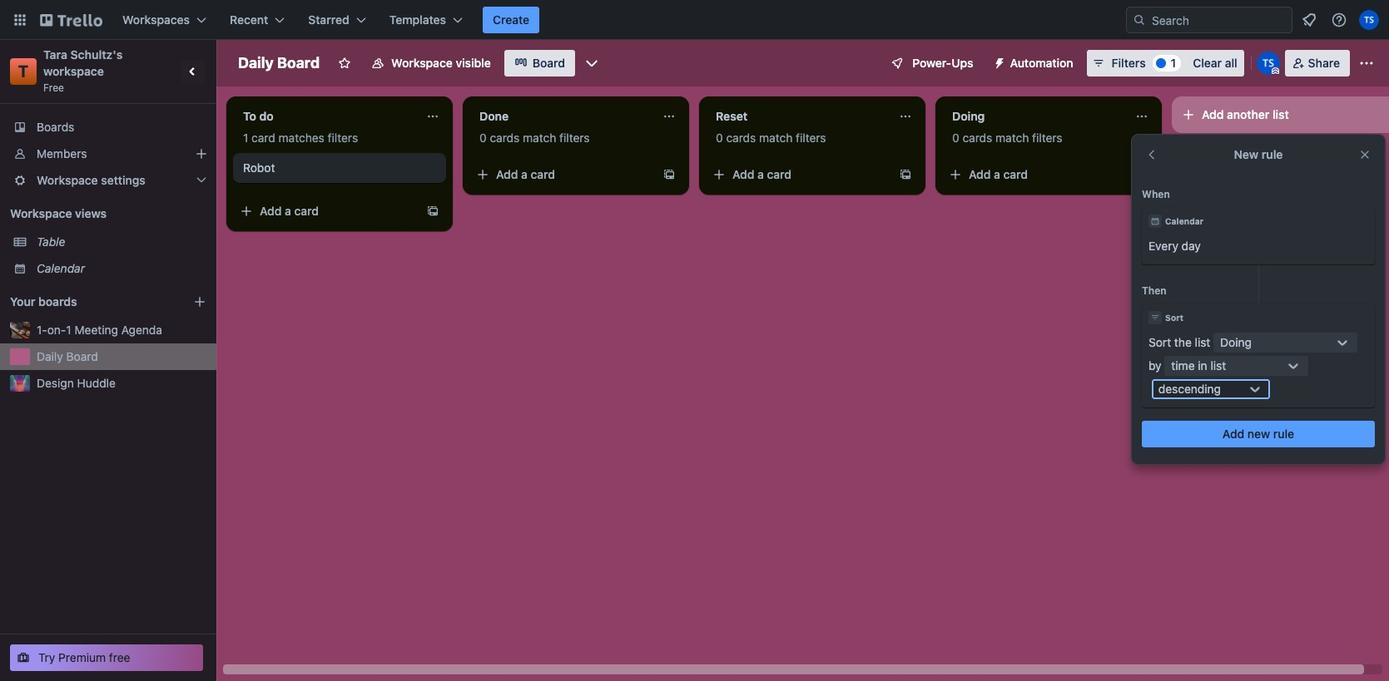 Task type: vqa. For each thing, say whether or not it's contained in the screenshot.
bottommost Main
no



Task type: describe. For each thing, give the bounding box(es) containing it.
templates button
[[379, 7, 473, 33]]

visible
[[456, 56, 491, 70]]

2 horizontal spatial board
[[532, 56, 565, 70]]

automation button
[[987, 50, 1083, 77]]

workspaces button
[[112, 7, 216, 33]]

meeting
[[74, 323, 118, 337]]

recent
[[230, 12, 268, 27]]

new rule
[[1234, 147, 1283, 161]]

daily inside board name text box
[[238, 54, 274, 72]]

0 for reset
[[716, 131, 723, 145]]

add board image
[[193, 295, 206, 309]]

primary element
[[0, 0, 1389, 40]]

cards for done
[[490, 131, 520, 145]]

list for sort the list
[[1195, 335, 1210, 350]]

a down doing text field
[[994, 167, 1000, 181]]

boards
[[38, 295, 77, 309]]

every
[[1149, 239, 1178, 253]]

0 for doing
[[952, 131, 959, 145]]

board inside text box
[[277, 54, 320, 72]]

filters
[[1112, 56, 1146, 70]]

power-ups button
[[879, 50, 983, 77]]

filters for to do
[[328, 131, 358, 145]]

1 vertical spatial daily board
[[37, 350, 98, 364]]

workspace settings
[[37, 173, 146, 187]]

design huddle
[[37, 376, 116, 390]]

clear all
[[1193, 56, 1237, 70]]

agenda
[[121, 323, 162, 337]]

done
[[479, 109, 509, 123]]

try
[[38, 651, 55, 665]]

add a card for done
[[496, 167, 555, 181]]

every day
[[1149, 239, 1201, 253]]

2 vertical spatial 1
[[66, 323, 71, 337]]

table link
[[37, 234, 206, 251]]

add for add a card "button" associated with reset
[[732, 167, 754, 181]]

match for done
[[523, 131, 556, 145]]

0 horizontal spatial calendar
[[37, 261, 85, 275]]

1 card matches filters
[[243, 131, 358, 145]]

list for add another list
[[1273, 107, 1289, 122]]

add a card button down doing text field
[[942, 161, 1129, 188]]

time
[[1171, 359, 1195, 373]]

share button
[[1285, 50, 1350, 77]]

add for add another list button
[[1202, 107, 1224, 122]]

in
[[1198, 359, 1207, 373]]

workspace visible
[[391, 56, 491, 70]]

table
[[37, 235, 65, 249]]

do
[[259, 109, 274, 123]]

new
[[1234, 147, 1259, 161]]

templates
[[389, 12, 446, 27]]

daily board link
[[37, 349, 206, 365]]

new
[[1247, 427, 1270, 441]]

t
[[18, 62, 28, 81]]

back to home image
[[40, 7, 102, 33]]

add a card for reset
[[732, 167, 792, 181]]

0 vertical spatial rule
[[1261, 147, 1283, 161]]

To do text field
[[233, 103, 416, 130]]

t link
[[10, 58, 37, 85]]

to do
[[243, 109, 274, 123]]

1-on-1 meeting agenda
[[37, 323, 162, 337]]

robot
[[243, 161, 275, 175]]

0 cards match filters for doing
[[952, 131, 1062, 145]]

a for to do
[[285, 204, 291, 218]]

your boards
[[10, 295, 77, 309]]

members
[[37, 146, 87, 161]]

0 notifications image
[[1299, 10, 1319, 30]]

power-
[[912, 56, 951, 70]]

this member is an admin of this board. image
[[1271, 67, 1279, 75]]

to
[[243, 109, 256, 123]]

1 vertical spatial daily
[[37, 350, 63, 364]]

on-
[[47, 323, 66, 337]]

members link
[[0, 141, 216, 167]]

1-on-1 meeting agenda link
[[37, 322, 206, 339]]

workspaces
[[122, 12, 190, 27]]

workspace for workspace settings
[[37, 173, 98, 187]]

create
[[493, 12, 529, 27]]

tara schultz's workspace link
[[43, 47, 126, 78]]

premium
[[58, 651, 106, 665]]

by
[[1149, 359, 1162, 373]]

add for add a card "button" below doing text field
[[969, 167, 991, 181]]

add left new
[[1222, 427, 1244, 441]]

add a card button for reset
[[706, 161, 892, 188]]

star or unstar board image
[[338, 57, 351, 70]]

1 for 1
[[1171, 56, 1176, 70]]

add a card down doing text field
[[969, 167, 1028, 181]]

try premium free button
[[10, 645, 203, 672]]

workspace settings button
[[0, 167, 216, 194]]

list for time in list
[[1210, 359, 1226, 373]]

0 cards match filters for reset
[[716, 131, 826, 145]]

robot link
[[243, 160, 436, 176]]

boards link
[[0, 114, 216, 141]]

filters for doing
[[1032, 131, 1062, 145]]

workspace views
[[10, 206, 107, 221]]

clear
[[1193, 56, 1222, 70]]

sort for sort
[[1165, 313, 1183, 323]]

1 for 1 card matches filters
[[243, 131, 248, 145]]

views
[[75, 206, 107, 221]]



Task type: locate. For each thing, give the bounding box(es) containing it.
sort the list
[[1149, 335, 1210, 350]]

0 vertical spatial 1
[[1171, 56, 1176, 70]]

list right in
[[1210, 359, 1226, 373]]

a for done
[[521, 167, 528, 181]]

Done text field
[[469, 103, 652, 130]]

workspace for workspace visible
[[391, 56, 453, 70]]

create from template… image for to do
[[426, 205, 439, 218]]

3 0 cards match filters from the left
[[952, 131, 1062, 145]]

match down doing text field
[[995, 131, 1029, 145]]

doing inside text field
[[952, 109, 985, 123]]

customize views image
[[583, 55, 600, 72]]

tara schultz's workspace free
[[43, 47, 126, 94]]

1 horizontal spatial board
[[277, 54, 320, 72]]

1 0 cards match filters from the left
[[479, 131, 590, 145]]

share
[[1308, 56, 1340, 70]]

card for done
[[531, 167, 555, 181]]

board left star or unstar board icon
[[277, 54, 320, 72]]

then
[[1142, 285, 1167, 297]]

doing
[[952, 109, 985, 123], [1220, 335, 1252, 350]]

1 vertical spatial tara schultz (taraschultz7) image
[[1256, 52, 1280, 75]]

add a card button down the robot link
[[233, 198, 419, 225]]

matches
[[278, 131, 324, 145]]

add down "reset"
[[732, 167, 754, 181]]

tara
[[43, 47, 67, 62]]

design huddle link
[[37, 375, 206, 392]]

1 horizontal spatial cards
[[726, 131, 756, 145]]

board up design huddle
[[66, 350, 98, 364]]

rule right new
[[1273, 427, 1294, 441]]

cards down the 'done'
[[490, 131, 520, 145]]

0 vertical spatial sort
[[1165, 313, 1183, 323]]

0 cards match filters down done text field
[[479, 131, 590, 145]]

0 horizontal spatial doing
[[952, 109, 985, 123]]

tara schultz (taraschultz7) image right open information menu image
[[1359, 10, 1379, 30]]

2 vertical spatial workspace
[[10, 206, 72, 221]]

all
[[1225, 56, 1237, 70]]

workspace
[[391, 56, 453, 70], [37, 173, 98, 187], [10, 206, 72, 221]]

add a card down "reset"
[[732, 167, 792, 181]]

power-ups
[[912, 56, 973, 70]]

2 match from the left
[[759, 131, 793, 145]]

1 vertical spatial sort
[[1149, 335, 1171, 350]]

when
[[1142, 188, 1170, 201]]

daily board up design huddle
[[37, 350, 98, 364]]

2 horizontal spatial 1
[[1171, 56, 1176, 70]]

boards
[[37, 120, 74, 134]]

card down the robot link
[[294, 204, 319, 218]]

0 vertical spatial calendar
[[1165, 216, 1204, 226]]

2 horizontal spatial create from template… image
[[899, 168, 912, 181]]

daily up design
[[37, 350, 63, 364]]

cards down doing text field
[[962, 131, 992, 145]]

0 down "reset"
[[716, 131, 723, 145]]

0 vertical spatial tara schultz (taraschultz7) image
[[1359, 10, 1379, 30]]

1 0 from the left
[[479, 131, 487, 145]]

show menu image
[[1358, 55, 1375, 72]]

add new rule button
[[1142, 421, 1375, 448]]

add for done add a card "button"
[[496, 167, 518, 181]]

0 cards match filters
[[479, 131, 590, 145], [716, 131, 826, 145], [952, 131, 1062, 145]]

list right "the"
[[1195, 335, 1210, 350]]

0 horizontal spatial 0
[[479, 131, 487, 145]]

add left another
[[1202, 107, 1224, 122]]

create from template… image for done
[[662, 168, 676, 181]]

filters for reset
[[796, 131, 826, 145]]

1 vertical spatial doing
[[1220, 335, 1252, 350]]

workspace inside workspace visible button
[[391, 56, 453, 70]]

schultz's
[[70, 47, 123, 62]]

add a card down the 'done'
[[496, 167, 555, 181]]

list inside button
[[1273, 107, 1289, 122]]

create button
[[483, 7, 539, 33]]

calendar
[[1165, 216, 1204, 226], [37, 261, 85, 275]]

1 horizontal spatial 0
[[716, 131, 723, 145]]

your
[[10, 295, 35, 309]]

1 horizontal spatial 1
[[243, 131, 248, 145]]

0 down the ups
[[952, 131, 959, 145]]

0 vertical spatial workspace
[[391, 56, 453, 70]]

1 vertical spatial rule
[[1273, 427, 1294, 441]]

card down done text field
[[531, 167, 555, 181]]

filters down done text field
[[559, 131, 590, 145]]

card down the "do"
[[251, 131, 275, 145]]

cards down "reset"
[[726, 131, 756, 145]]

add a card
[[496, 167, 555, 181], [732, 167, 792, 181], [969, 167, 1028, 181], [260, 204, 319, 218]]

rule right new at top
[[1261, 147, 1283, 161]]

2 horizontal spatial 0 cards match filters
[[952, 131, 1062, 145]]

add new rule
[[1222, 427, 1294, 441]]

card down the "reset" text field
[[767, 167, 792, 181]]

0 horizontal spatial match
[[523, 131, 556, 145]]

2 vertical spatial list
[[1210, 359, 1226, 373]]

open information menu image
[[1331, 12, 1347, 28]]

match down done text field
[[523, 131, 556, 145]]

0 cards match filters down the "reset" text field
[[716, 131, 826, 145]]

filters down doing text field
[[1032, 131, 1062, 145]]

sm image
[[987, 50, 1010, 73]]

1 horizontal spatial create from template… image
[[662, 168, 676, 181]]

starred button
[[298, 7, 376, 33]]

0 horizontal spatial tara schultz (taraschultz7) image
[[1256, 52, 1280, 75]]

daily board inside board name text box
[[238, 54, 320, 72]]

free
[[109, 651, 130, 665]]

card
[[251, 131, 275, 145], [531, 167, 555, 181], [767, 167, 792, 181], [1003, 167, 1028, 181], [294, 204, 319, 218]]

create from template… image for reset
[[899, 168, 912, 181]]

daily board down recent popup button
[[238, 54, 320, 72]]

1 horizontal spatial match
[[759, 131, 793, 145]]

1 vertical spatial 1
[[243, 131, 248, 145]]

add a card button down the "reset" text field
[[706, 161, 892, 188]]

2 horizontal spatial cards
[[962, 131, 992, 145]]

board
[[277, 54, 320, 72], [532, 56, 565, 70], [66, 350, 98, 364]]

1 vertical spatial workspace
[[37, 173, 98, 187]]

filters down to do text field
[[328, 131, 358, 145]]

2 cards from the left
[[726, 131, 756, 145]]

sort up sort the list
[[1165, 313, 1183, 323]]

tara schultz (taraschultz7) image right all
[[1256, 52, 1280, 75]]

add down the 'done'
[[496, 167, 518, 181]]

4 filters from the left
[[1032, 131, 1062, 145]]

free
[[43, 82, 64, 94]]

0 vertical spatial doing
[[952, 109, 985, 123]]

3 match from the left
[[995, 131, 1029, 145]]

3 0 from the left
[[952, 131, 959, 145]]

Doing text field
[[942, 103, 1125, 130]]

sort for sort the list
[[1149, 335, 1171, 350]]

rule inside button
[[1273, 427, 1294, 441]]

add a card for to do
[[260, 204, 319, 218]]

0 down the 'done'
[[479, 131, 487, 145]]

1 horizontal spatial calendar
[[1165, 216, 1204, 226]]

Search field
[[1146, 7, 1292, 32]]

cards for doing
[[962, 131, 992, 145]]

huddle
[[77, 376, 116, 390]]

card for reset
[[767, 167, 792, 181]]

0 horizontal spatial create from template… image
[[426, 205, 439, 218]]

settings
[[101, 173, 146, 187]]

Board name text field
[[230, 50, 328, 77]]

match for doing
[[995, 131, 1029, 145]]

another
[[1227, 107, 1269, 122]]

sort
[[1165, 313, 1183, 323], [1149, 335, 1171, 350]]

1 match from the left
[[523, 131, 556, 145]]

day
[[1182, 239, 1201, 253]]

a down the "reset" text field
[[757, 167, 764, 181]]

a down done text field
[[521, 167, 528, 181]]

list right another
[[1273, 107, 1289, 122]]

doing up time in list
[[1220, 335, 1252, 350]]

Reset text field
[[706, 103, 889, 130]]

add a card button for done
[[469, 161, 656, 188]]

1 vertical spatial calendar
[[37, 261, 85, 275]]

add a card down robot
[[260, 204, 319, 218]]

1 horizontal spatial doing
[[1220, 335, 1252, 350]]

2 filters from the left
[[559, 131, 590, 145]]

board link
[[504, 50, 575, 77]]

cards
[[490, 131, 520, 145], [726, 131, 756, 145], [962, 131, 992, 145]]

1 left clear
[[1171, 56, 1176, 70]]

2 horizontal spatial 0
[[952, 131, 959, 145]]

0 horizontal spatial 0 cards match filters
[[479, 131, 590, 145]]

0 vertical spatial list
[[1273, 107, 1289, 122]]

0 horizontal spatial board
[[66, 350, 98, 364]]

1 vertical spatial list
[[1195, 335, 1210, 350]]

0 vertical spatial daily
[[238, 54, 274, 72]]

time in list
[[1171, 359, 1226, 373]]

sort left "the"
[[1149, 335, 1171, 350]]

try premium free
[[38, 651, 130, 665]]

0 horizontal spatial daily board
[[37, 350, 98, 364]]

1 cards from the left
[[490, 131, 520, 145]]

filters
[[328, 131, 358, 145], [559, 131, 590, 145], [796, 131, 826, 145], [1032, 131, 1062, 145]]

add down robot
[[260, 204, 282, 218]]

1 horizontal spatial daily board
[[238, 54, 320, 72]]

1 down to
[[243, 131, 248, 145]]

0 horizontal spatial daily
[[37, 350, 63, 364]]

workspace
[[43, 64, 104, 78]]

filters down the "reset" text field
[[796, 131, 826, 145]]

workspace down the templates dropdown button on the left top of page
[[391, 56, 453, 70]]

doing down the ups
[[952, 109, 985, 123]]

add for to do add a card "button"
[[260, 204, 282, 218]]

descending
[[1158, 382, 1221, 396]]

2 0 cards match filters from the left
[[716, 131, 826, 145]]

design
[[37, 376, 74, 390]]

board left customize views icon
[[532, 56, 565, 70]]

list
[[1273, 107, 1289, 122], [1195, 335, 1210, 350], [1210, 359, 1226, 373]]

3 filters from the left
[[796, 131, 826, 145]]

a down the robot link
[[285, 204, 291, 218]]

card for to do
[[294, 204, 319, 218]]

clear all button
[[1186, 50, 1244, 77]]

1 filters from the left
[[328, 131, 358, 145]]

calendar link
[[37, 260, 206, 277]]

automation
[[1010, 56, 1073, 70]]

calendar up day
[[1165, 216, 1204, 226]]

tara schultz (taraschultz7) image
[[1359, 10, 1379, 30], [1256, 52, 1280, 75]]

reset
[[716, 109, 748, 123]]

daily
[[238, 54, 274, 72], [37, 350, 63, 364]]

0 cards match filters for done
[[479, 131, 590, 145]]

workspace inside workspace settings popup button
[[37, 173, 98, 187]]

0 for done
[[479, 131, 487, 145]]

0 horizontal spatial 1
[[66, 323, 71, 337]]

2 0 from the left
[[716, 131, 723, 145]]

workspace down members
[[37, 173, 98, 187]]

workspace up table
[[10, 206, 72, 221]]

workspace for workspace views
[[10, 206, 72, 221]]

add
[[1202, 107, 1224, 122], [496, 167, 518, 181], [732, 167, 754, 181], [969, 167, 991, 181], [260, 204, 282, 218], [1222, 427, 1244, 441]]

starred
[[308, 12, 349, 27]]

cards for reset
[[726, 131, 756, 145]]

0
[[479, 131, 487, 145], [716, 131, 723, 145], [952, 131, 959, 145]]

search image
[[1133, 13, 1146, 27]]

calendar down table
[[37, 261, 85, 275]]

recent button
[[220, 7, 295, 33]]

match down the "reset" text field
[[759, 131, 793, 145]]

ups
[[951, 56, 973, 70]]

filters for done
[[559, 131, 590, 145]]

create from template… image
[[662, 168, 676, 181], [899, 168, 912, 181], [426, 205, 439, 218]]

1 horizontal spatial daily
[[238, 54, 274, 72]]

add another list
[[1202, 107, 1289, 122]]

card down doing text field
[[1003, 167, 1028, 181]]

1-
[[37, 323, 47, 337]]

add another list button
[[1172, 97, 1389, 133]]

a for reset
[[757, 167, 764, 181]]

workspace visible button
[[361, 50, 501, 77]]

a
[[521, 167, 528, 181], [757, 167, 764, 181], [994, 167, 1000, 181], [285, 204, 291, 218]]

the
[[1174, 335, 1192, 350]]

match
[[523, 131, 556, 145], [759, 131, 793, 145], [995, 131, 1029, 145]]

1 horizontal spatial tara schultz (taraschultz7) image
[[1359, 10, 1379, 30]]

daily board
[[238, 54, 320, 72], [37, 350, 98, 364]]

rule
[[1261, 147, 1283, 161], [1273, 427, 1294, 441]]

add a card button for to do
[[233, 198, 419, 225]]

1 right 1-
[[66, 323, 71, 337]]

your boards with 3 items element
[[10, 292, 168, 312]]

0 horizontal spatial cards
[[490, 131, 520, 145]]

0 cards match filters down doing text field
[[952, 131, 1062, 145]]

match for reset
[[759, 131, 793, 145]]

add down doing text field
[[969, 167, 991, 181]]

workspace navigation collapse icon image
[[181, 60, 205, 83]]

1 horizontal spatial 0 cards match filters
[[716, 131, 826, 145]]

2 horizontal spatial match
[[995, 131, 1029, 145]]

daily down recent popup button
[[238, 54, 274, 72]]

add a card button down done text field
[[469, 161, 656, 188]]

0 vertical spatial daily board
[[238, 54, 320, 72]]

3 cards from the left
[[962, 131, 992, 145]]



